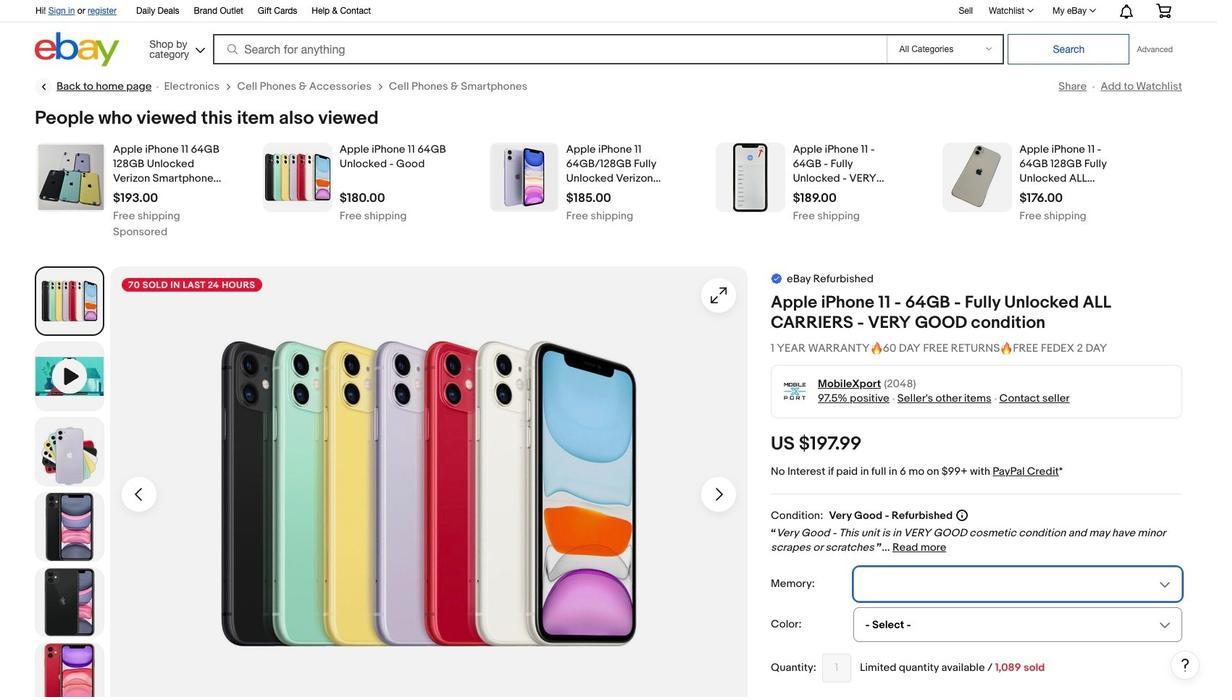 Task type: vqa. For each thing, say whether or not it's contained in the screenshot.
Cleaner
no



Task type: describe. For each thing, give the bounding box(es) containing it.
apple iphone 11 - 64gb - fully unlocked all carriers - very good condition - picture 1 of 10 image
[[110, 267, 748, 698]]

watchlist image
[[1027, 9, 1034, 12]]

help, opens dialogs image
[[1178, 658, 1192, 673]]

your shopping cart image
[[1156, 4, 1172, 18]]

video 1 of 1 image
[[35, 343, 104, 411]]

my ebay image
[[1090, 9, 1096, 12]]

picture 4 of 10 image
[[35, 569, 104, 637]]

account navigation
[[28, 0, 1182, 22]]



Task type: locate. For each thing, give the bounding box(es) containing it.
None submit
[[1008, 34, 1130, 64]]

picture 3 of 10 image
[[35, 493, 104, 561]]

banner
[[28, 0, 1182, 70]]

Search for anything text field
[[215, 35, 884, 63]]

text__icon image
[[771, 273, 782, 284]]

picture 1 of 10 image
[[38, 269, 101, 333]]

None text field
[[113, 191, 158, 206], [566, 212, 633, 222], [113, 191, 158, 206], [566, 212, 633, 222]]

picture 5 of 10 image
[[35, 644, 104, 698]]

None text field
[[340, 191, 385, 206], [566, 191, 611, 206], [793, 191, 837, 206], [1019, 191, 1063, 206], [113, 212, 180, 222], [340, 212, 407, 222], [793, 212, 860, 222], [1019, 212, 1087, 222], [822, 654, 851, 683], [340, 191, 385, 206], [566, 191, 611, 206], [793, 191, 837, 206], [1019, 191, 1063, 206], [113, 212, 180, 222], [340, 212, 407, 222], [793, 212, 860, 222], [1019, 212, 1087, 222], [822, 654, 851, 683]]

picture 2 of 10 image
[[35, 418, 104, 486]]



